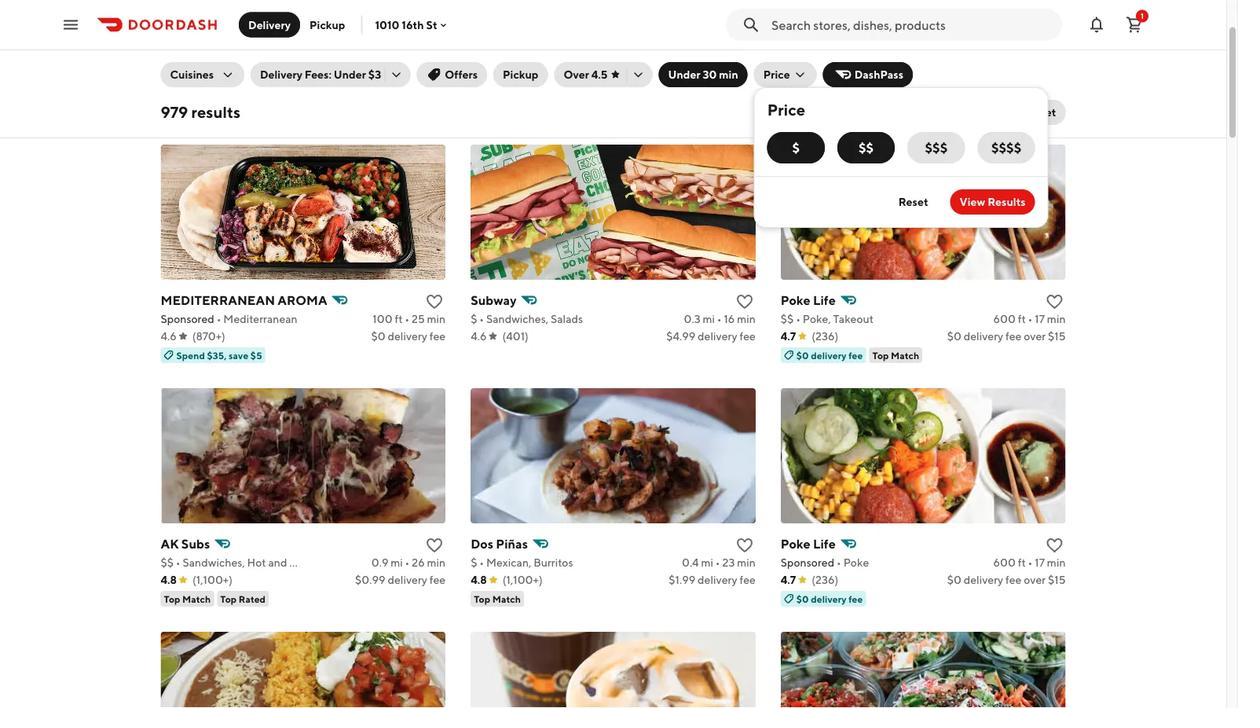 Task type: describe. For each thing, give the bounding box(es) containing it.
under 30 min
[[668, 68, 739, 81]]

over 4.5
[[564, 68, 608, 81]]

sponsored for mediterranean
[[161, 313, 214, 326]]

2 600 from the top
[[994, 556, 1016, 569]]

delivery for delivery fees: under $3
[[260, 68, 303, 81]]

delivery fees: under $3
[[260, 68, 381, 81]]

burritos
[[534, 556, 573, 569]]

salads
[[551, 313, 583, 326]]

2 $0 from the top
[[797, 594, 809, 605]]

results
[[191, 103, 241, 122]]

dos
[[471, 537, 494, 552]]

$$$
[[925, 141, 948, 156]]

italian
[[1052, 28, 1083, 40]]

pickup for bottom pickup button
[[503, 68, 539, 81]]

$0.99 delivery fee
[[355, 574, 446, 587]]

2 life from the top
[[813, 537, 836, 552]]

mi right 0.9
[[391, 556, 403, 569]]

2 600 ft • 17 min from the top
[[994, 556, 1066, 569]]

spend $35, save $5
[[176, 350, 262, 361]]

(1,100+) for dos piñas
[[503, 574, 543, 587]]

1 button
[[1119, 9, 1151, 40]]

aroma
[[278, 293, 327, 308]]

(1,100+) for ak subs
[[193, 574, 233, 587]]

st
[[426, 18, 437, 31]]

$4.99 delivery fee
[[667, 330, 756, 343]]

16th
[[402, 18, 424, 31]]

trending link
[[162, 0, 216, 45]]

1 over from the top
[[1024, 330, 1046, 343]]

26
[[412, 556, 425, 569]]

$ button
[[768, 132, 825, 164]]

$4.99
[[667, 330, 696, 343]]

1010
[[375, 18, 400, 31]]

offers
[[445, 68, 478, 81]]

indian
[[929, 28, 960, 40]]

delivery button
[[239, 12, 300, 37]]

view results
[[960, 196, 1026, 209]]

30
[[703, 68, 717, 81]]

(401)
[[503, 330, 529, 343]]

0.3 mi • 16 min
[[684, 313, 756, 326]]

mexican,
[[486, 556, 532, 569]]

sandwiches, for hot
[[183, 556, 245, 569]]

dos piñas
[[471, 537, 528, 552]]

$$ • sandwiches, hot and cold sandwiches 0.9 mi • 26 min
[[161, 556, 446, 569]]

1
[[1141, 11, 1144, 20]]

0.9
[[372, 556, 389, 569]]

$1.99
[[669, 574, 696, 587]]

4.8 for dos piñas
[[471, 574, 487, 587]]

seafood
[[863, 28, 904, 40]]

2 $15 from the top
[[1048, 574, 1066, 587]]

delivery for delivery
[[248, 18, 291, 31]]

sandwiches
[[316, 556, 376, 569]]

2 poke life from the top
[[781, 537, 836, 552]]

top left rated
[[220, 594, 237, 605]]

1 600 from the top
[[994, 313, 1016, 326]]

hot
[[247, 556, 266, 569]]

click to add this store to your saved list image for $ • sandwiches, salads
[[735, 293, 754, 312]]

dashpass button
[[823, 62, 913, 88]]

save
[[229, 350, 249, 361]]

ak subs
[[161, 537, 210, 552]]

1 poke life from the top
[[781, 293, 836, 308]]

2 vertical spatial poke
[[844, 556, 869, 569]]

ft for • poke
[[1018, 556, 1026, 569]]

sponsored • poke
[[781, 556, 869, 569]]

$$ for $$ • poke, takeout
[[781, 313, 794, 326]]

$5
[[251, 350, 262, 361]]

poke,
[[803, 313, 831, 326]]

over
[[564, 68, 589, 81]]

under 30 min button
[[659, 62, 748, 88]]

cold
[[289, 556, 314, 569]]

2 items, open order cart image
[[1125, 15, 1144, 34]]

0 horizontal spatial reset button
[[889, 190, 938, 215]]

over 4.5 button
[[554, 62, 653, 88]]

mediterranean aroma
[[161, 293, 327, 308]]

cuisines
[[170, 68, 214, 81]]

1 (236) from the top
[[812, 330, 839, 343]]

$$ button
[[838, 132, 895, 164]]

fees:
[[305, 68, 332, 81]]

$ • sandwiches, salads
[[471, 313, 583, 326]]

979 results
[[161, 103, 241, 122]]

0 horizontal spatial pickup button
[[300, 12, 355, 37]]

100 ft • 25 min
[[373, 313, 446, 326]]

noodles
[[985, 28, 1027, 40]]

subway
[[471, 293, 517, 308]]

$1.99 delivery fee
[[669, 574, 756, 587]]

korean
[[743, 28, 779, 40]]

$$$$ button
[[978, 132, 1036, 164]]

0.3
[[684, 313, 701, 326]]

0 horizontal spatial top match
[[164, 594, 211, 605]]

offers button
[[417, 62, 487, 88]]

1010 16th st button
[[375, 18, 450, 31]]

pizza
[[809, 28, 835, 40]]

sponsored • mediterranean
[[161, 313, 298, 326]]

mi for dos piñas
[[701, 556, 714, 569]]

1 horizontal spatial match
[[493, 594, 521, 605]]

$ for $
[[793, 141, 800, 156]]

0 vertical spatial poke
[[781, 293, 811, 308]]

top rated
[[220, 594, 266, 605]]

1 600 ft • 17 min from the top
[[994, 313, 1066, 326]]

1 horizontal spatial top match
[[474, 594, 521, 605]]

$​0 delivery fee
[[371, 330, 446, 343]]

4.8 for ak subs
[[161, 574, 177, 587]]

23
[[723, 556, 735, 569]]

$$ for $$ • sandwiches, hot and cold sandwiches 0.9 mi • 26 min
[[161, 556, 174, 569]]

sponsored for poke
[[781, 556, 835, 569]]

view
[[960, 196, 986, 209]]

ak
[[161, 537, 179, 552]]

dashpass
[[855, 68, 904, 81]]

acclaimed
[[227, 28, 280, 40]]

top down ak
[[164, 594, 180, 605]]

mediterranean
[[223, 313, 298, 326]]

notification bell image
[[1088, 15, 1107, 34]]

25
[[412, 313, 425, 326]]

and
[[268, 556, 287, 569]]

subs
[[181, 537, 210, 552]]

2 horizontal spatial top match
[[873, 350, 920, 361]]

0 vertical spatial reset button
[[1017, 100, 1066, 125]]

$​0 for mediterranean
[[371, 330, 386, 343]]



Task type: vqa. For each thing, say whether or not it's contained in the screenshot.
Salads
yes



Task type: locate. For each thing, give the bounding box(es) containing it.
poke life up poke, at the top of the page
[[781, 293, 836, 308]]

$ for $ • mexican, burritos
[[471, 556, 477, 569]]

$ down dos
[[471, 556, 477, 569]]

min
[[719, 68, 739, 81], [427, 313, 446, 326], [737, 313, 756, 326], [1047, 313, 1066, 326], [427, 556, 446, 569], [737, 556, 756, 569], [1047, 556, 1066, 569]]

acclaimed link
[[224, 0, 283, 45]]

view results button
[[951, 190, 1036, 215]]

0 horizontal spatial 4.8
[[161, 574, 177, 587]]

2 (236) from the top
[[812, 574, 839, 587]]

reset down $$$
[[899, 196, 929, 209]]

0 horizontal spatial (1,100+)
[[193, 574, 233, 587]]

$3
[[368, 68, 381, 81]]

pickup button left the over
[[494, 62, 548, 88]]

2 under from the left
[[668, 68, 701, 81]]

pickup
[[310, 18, 345, 31], [503, 68, 539, 81]]

0 vertical spatial reset
[[1027, 106, 1057, 119]]

4.7 down sponsored • poke
[[781, 574, 796, 587]]

1 vertical spatial sponsored
[[781, 556, 835, 569]]

1 under from the left
[[334, 68, 366, 81]]

takeout
[[833, 313, 874, 326]]

reset
[[1027, 106, 1057, 119], [899, 196, 929, 209]]

spend
[[176, 350, 205, 361]]

click to add this store to your saved list image up the 100 ft • 25 min on the top left of the page
[[425, 293, 444, 312]]

trending
[[167, 28, 211, 40]]

$ inside $ button
[[793, 141, 800, 156]]

1 vertical spatial delivery
[[260, 68, 303, 81]]

top match down mexican,
[[474, 594, 521, 605]]

$0 down sponsored • poke
[[797, 594, 809, 605]]

1 vertical spatial (236)
[[812, 574, 839, 587]]

$$
[[859, 141, 874, 156], [781, 313, 794, 326], [161, 556, 174, 569]]

2 $0 delivery fee from the top
[[797, 594, 863, 605]]

top down mexican,
[[474, 594, 491, 605]]

$35,
[[207, 350, 227, 361]]

1 click to add this store to your saved list image from the top
[[425, 293, 444, 312]]

$0 delivery fee
[[797, 350, 863, 361], [797, 594, 863, 605]]

$0
[[797, 350, 809, 361], [797, 594, 809, 605]]

0.4
[[682, 556, 699, 569]]

4.6 for mediterranean aroma
[[161, 330, 177, 343]]

0 vertical spatial $15
[[1048, 330, 1066, 343]]

1 vertical spatial pickup
[[503, 68, 539, 81]]

2 horizontal spatial $$
[[859, 141, 874, 156]]

1 $0 from the top
[[797, 350, 809, 361]]

0 vertical spatial $0 delivery fee
[[797, 350, 863, 361]]

$
[[793, 141, 800, 156], [471, 313, 477, 326], [471, 556, 477, 569]]

2 $​0 delivery fee over $15 from the top
[[948, 574, 1066, 587]]

4.7 down $$ • poke, takeout
[[781, 330, 796, 343]]

1 vertical spatial $​0 delivery fee over $15
[[948, 574, 1066, 587]]

price down korean
[[764, 68, 790, 81]]

mi right 0.3
[[703, 313, 715, 326]]

1 (1,100+) from the left
[[193, 574, 233, 587]]

delivery left "fees:"
[[260, 68, 303, 81]]

0 horizontal spatial match
[[182, 594, 211, 605]]

1 horizontal spatial 4.8
[[471, 574, 487, 587]]

price
[[764, 68, 790, 81], [768, 101, 806, 119]]

1 $15 from the top
[[1048, 330, 1066, 343]]

reset button down $$$
[[889, 190, 938, 215]]

4.6 left (401)
[[471, 330, 487, 343]]

click to add this store to your saved list image for $ • mexican, burritos
[[735, 536, 754, 555]]

2 horizontal spatial match
[[891, 350, 920, 361]]

0 horizontal spatial 4.6
[[161, 330, 177, 343]]

0 vertical spatial 600
[[994, 313, 1016, 326]]

4.8 down ak
[[161, 574, 177, 587]]

1 life from the top
[[813, 293, 836, 308]]

1 horizontal spatial 4.6
[[471, 330, 487, 343]]

1 vertical spatial click to add this store to your saved list image
[[425, 536, 444, 555]]

$0 delivery fee down $$ • poke, takeout
[[797, 350, 863, 361]]

under
[[334, 68, 366, 81], [668, 68, 701, 81]]

1 horizontal spatial (1,100+)
[[503, 574, 543, 587]]

0 vertical spatial sponsored
[[161, 313, 214, 326]]

1 horizontal spatial reset button
[[1017, 100, 1066, 125]]

piñas
[[496, 537, 528, 552]]

(236) down sponsored • poke
[[812, 574, 839, 587]]

0 horizontal spatial under
[[334, 68, 366, 81]]

sandwiches, for salads
[[486, 313, 549, 326]]

2 4.6 from the left
[[471, 330, 487, 343]]

$15
[[1048, 330, 1066, 343], [1048, 574, 1066, 587]]

$0.99
[[355, 574, 386, 587]]

0 horizontal spatial $$
[[161, 556, 174, 569]]

600 ft • 17 min
[[994, 313, 1066, 326], [994, 556, 1066, 569]]

sandwiches, up (401)
[[486, 313, 549, 326]]

under left $3
[[334, 68, 366, 81]]

$$ down ak
[[161, 556, 174, 569]]

2 click to add this store to your saved list image from the top
[[425, 536, 444, 555]]

1 vertical spatial 17
[[1035, 556, 1045, 569]]

pickup for pickup button to the left
[[310, 18, 345, 31]]

2 vertical spatial $$
[[161, 556, 174, 569]]

ft for • mediterranean
[[395, 313, 403, 326]]

0 vertical spatial pickup button
[[300, 12, 355, 37]]

(870+)
[[192, 330, 225, 343]]

life up sponsored • poke
[[813, 537, 836, 552]]

1 horizontal spatial pickup button
[[494, 62, 548, 88]]

(1,100+)
[[193, 574, 233, 587], [503, 574, 543, 587]]

$0 delivery fee down sponsored • poke
[[797, 594, 863, 605]]

mi for subway
[[703, 313, 715, 326]]

life up $$ • poke, takeout
[[813, 293, 836, 308]]

$$ • poke, takeout
[[781, 313, 874, 326]]

sandwiches, down subs
[[183, 556, 245, 569]]

16
[[724, 313, 735, 326]]

1010 16th st
[[375, 18, 437, 31]]

$ down subway
[[471, 313, 477, 326]]

top match down ak subs
[[164, 594, 211, 605]]

price down price button
[[768, 101, 806, 119]]

coffee
[[300, 28, 335, 40]]

1 horizontal spatial reset
[[1027, 106, 1057, 119]]

min inside button
[[719, 68, 739, 81]]

4.7
[[781, 330, 796, 343], [781, 574, 796, 587]]

$$ for $$
[[859, 141, 874, 156]]

1 vertical spatial poke life
[[781, 537, 836, 552]]

top down takeout
[[873, 350, 889, 361]]

0 vertical spatial 600 ft • 17 min
[[994, 313, 1066, 326]]

0 vertical spatial life
[[813, 293, 836, 308]]

price inside button
[[764, 68, 790, 81]]

(1,100+) down $ • mexican, burritos
[[503, 574, 543, 587]]

1 vertical spatial $$
[[781, 313, 794, 326]]

rated
[[239, 594, 266, 605]]

click to add this store to your saved list image for $$ • poke, takeout
[[1046, 293, 1065, 312]]

1 $​0 delivery fee over $15 from the top
[[948, 330, 1066, 343]]

$ • mexican, burritos
[[471, 556, 573, 569]]

click to add this store to your saved list image
[[425, 293, 444, 312], [425, 536, 444, 555]]

$$ inside button
[[859, 141, 874, 156]]

$​0 for poke
[[948, 574, 962, 587]]

0 vertical spatial click to add this store to your saved list image
[[425, 293, 444, 312]]

pickup button up delivery fees: under $3
[[300, 12, 355, 37]]

0 vertical spatial over
[[1024, 330, 1046, 343]]

4.8 down mexican,
[[471, 574, 487, 587]]

1 $0 delivery fee from the top
[[797, 350, 863, 361]]

pickup up delivery fees: under $3
[[310, 18, 345, 31]]

0 horizontal spatial reset
[[899, 196, 929, 209]]

0.4 mi • 23 min
[[682, 556, 756, 569]]

0 vertical spatial $
[[793, 141, 800, 156]]

$0 down poke, at the top of the page
[[797, 350, 809, 361]]

click to add this store to your saved list image
[[735, 293, 754, 312], [1046, 293, 1065, 312], [735, 536, 754, 555], [1046, 536, 1065, 555]]

1 4.7 from the top
[[781, 330, 796, 343]]

0 horizontal spatial pickup
[[310, 18, 345, 31]]

1 vertical spatial 600
[[994, 556, 1016, 569]]

1 horizontal spatial $$
[[781, 313, 794, 326]]

1 vertical spatial life
[[813, 537, 836, 552]]

reset button up $$$$ button
[[1017, 100, 1066, 125]]

$ left $$ button
[[793, 141, 800, 156]]

pickup button
[[300, 12, 355, 37], [494, 62, 548, 88]]

click to add this store to your saved list image for ak subs
[[425, 536, 444, 555]]

1 horizontal spatial sandwiches,
[[486, 313, 549, 326]]

1 horizontal spatial under
[[668, 68, 701, 81]]

delivery inside button
[[248, 18, 291, 31]]

1 vertical spatial $0
[[797, 594, 809, 605]]

4.8
[[161, 574, 177, 587], [471, 574, 487, 587]]

979
[[161, 103, 188, 122]]

1 4.6 from the left
[[161, 330, 177, 343]]

(236)
[[812, 330, 839, 343], [812, 574, 839, 587]]

1 vertical spatial reset button
[[889, 190, 938, 215]]

0 vertical spatial pickup
[[310, 18, 345, 31]]

•
[[217, 313, 221, 326], [405, 313, 410, 326], [480, 313, 484, 326], [717, 313, 722, 326], [796, 313, 801, 326], [1028, 313, 1033, 326], [176, 556, 181, 569], [405, 556, 410, 569], [480, 556, 484, 569], [716, 556, 720, 569], [837, 556, 842, 569], [1028, 556, 1033, 569]]

reset button
[[1017, 100, 1066, 125], [889, 190, 938, 215]]

$$ left $$$
[[859, 141, 874, 156]]

match
[[891, 350, 920, 361], [182, 594, 211, 605], [493, 594, 521, 605]]

0 horizontal spatial sandwiches,
[[183, 556, 245, 569]]

(236) down $$ • poke, takeout
[[812, 330, 839, 343]]

1 horizontal spatial sponsored
[[781, 556, 835, 569]]

$$$ button
[[908, 132, 965, 164]]

0 vertical spatial poke life
[[781, 293, 836, 308]]

0 vertical spatial $$
[[859, 141, 874, 156]]

$ for $ • sandwiches, salads
[[471, 313, 477, 326]]

0 vertical spatial 17
[[1035, 313, 1045, 326]]

1 4.8 from the left
[[161, 574, 177, 587]]

0 vertical spatial (236)
[[812, 330, 839, 343]]

1 vertical spatial $0 delivery fee
[[797, 594, 863, 605]]

100
[[373, 313, 393, 326]]

0 horizontal spatial sponsored
[[161, 313, 214, 326]]

4.5
[[592, 68, 608, 81]]

poke life up sponsored • poke
[[781, 537, 836, 552]]

cuisines button
[[161, 62, 244, 88]]

4.6 for subway
[[471, 330, 487, 343]]

under left 30
[[668, 68, 701, 81]]

1 horizontal spatial pickup
[[503, 68, 539, 81]]

1 vertical spatial pickup button
[[494, 62, 548, 88]]

2 (1,100+) from the left
[[503, 574, 543, 587]]

2 4.7 from the top
[[781, 574, 796, 587]]

Store search: begin typing to search for stores available on DoorDash text field
[[772, 16, 1053, 33]]

(1,100+) up 'top rated'
[[193, 574, 233, 587]]

$​0
[[371, 330, 386, 343], [948, 330, 962, 343], [948, 574, 962, 587]]

$$$$
[[992, 141, 1022, 156]]

1 17 from the top
[[1035, 313, 1045, 326]]

open menu image
[[61, 15, 80, 34]]

$$ left poke, at the top of the page
[[781, 313, 794, 326]]

600
[[994, 313, 1016, 326], [994, 556, 1016, 569]]

1 vertical spatial $
[[471, 313, 477, 326]]

smoothie
[[417, 28, 465, 40]]

2 over from the top
[[1024, 574, 1046, 587]]

fee
[[430, 330, 446, 343], [740, 330, 756, 343], [1006, 330, 1022, 343], [849, 350, 863, 361], [430, 574, 446, 587], [740, 574, 756, 587], [1006, 574, 1022, 587], [849, 594, 863, 605]]

0 vertical spatial delivery
[[248, 18, 291, 31]]

1 vertical spatial over
[[1024, 574, 1046, 587]]

reset up $$$$ button
[[1027, 106, 1057, 119]]

breakfast
[[355, 28, 403, 40]]

under inside button
[[668, 68, 701, 81]]

next button of carousel image
[[1058, 1, 1074, 17]]

2 vertical spatial $
[[471, 556, 477, 569]]

1 vertical spatial poke
[[781, 537, 811, 552]]

sponsored
[[161, 313, 214, 326], [781, 556, 835, 569]]

click to add this store to your saved list image left dos
[[425, 536, 444, 555]]

4.6 up spend
[[161, 330, 177, 343]]

1 vertical spatial sandwiches,
[[183, 556, 245, 569]]

4.6
[[161, 330, 177, 343], [471, 330, 487, 343]]

price button
[[754, 62, 817, 88]]

poke
[[781, 293, 811, 308], [781, 537, 811, 552], [844, 556, 869, 569]]

pickup left the over
[[503, 68, 539, 81]]

1 vertical spatial reset
[[899, 196, 929, 209]]

click to add this store to your saved list image for mediterranean aroma
[[425, 293, 444, 312]]

0 vertical spatial $0
[[797, 350, 809, 361]]

delivery
[[388, 330, 427, 343], [698, 330, 738, 343], [964, 330, 1004, 343], [811, 350, 847, 361], [388, 574, 427, 587], [698, 574, 738, 587], [964, 574, 1004, 587], [811, 594, 847, 605]]

1 vertical spatial $15
[[1048, 574, 1066, 587]]

top match down takeout
[[873, 350, 920, 361]]

mi right 0.4
[[701, 556, 714, 569]]

mediterranean
[[161, 293, 275, 308]]

0 vertical spatial sandwiches,
[[486, 313, 549, 326]]

1 vertical spatial 600 ft • 17 min
[[994, 556, 1066, 569]]

0 vertical spatial 4.7
[[781, 330, 796, 343]]

1 vertical spatial 4.7
[[781, 574, 796, 587]]

1 vertical spatial price
[[768, 101, 806, 119]]

over
[[1024, 330, 1046, 343], [1024, 574, 1046, 587]]

2 4.8 from the left
[[471, 574, 487, 587]]

results
[[988, 196, 1026, 209]]

delivery left the coffee
[[248, 18, 291, 31]]

0 vertical spatial price
[[764, 68, 790, 81]]

life
[[813, 293, 836, 308], [813, 537, 836, 552]]

0 vertical spatial $​0 delivery fee over $15
[[948, 330, 1066, 343]]

2 17 from the top
[[1035, 556, 1045, 569]]



